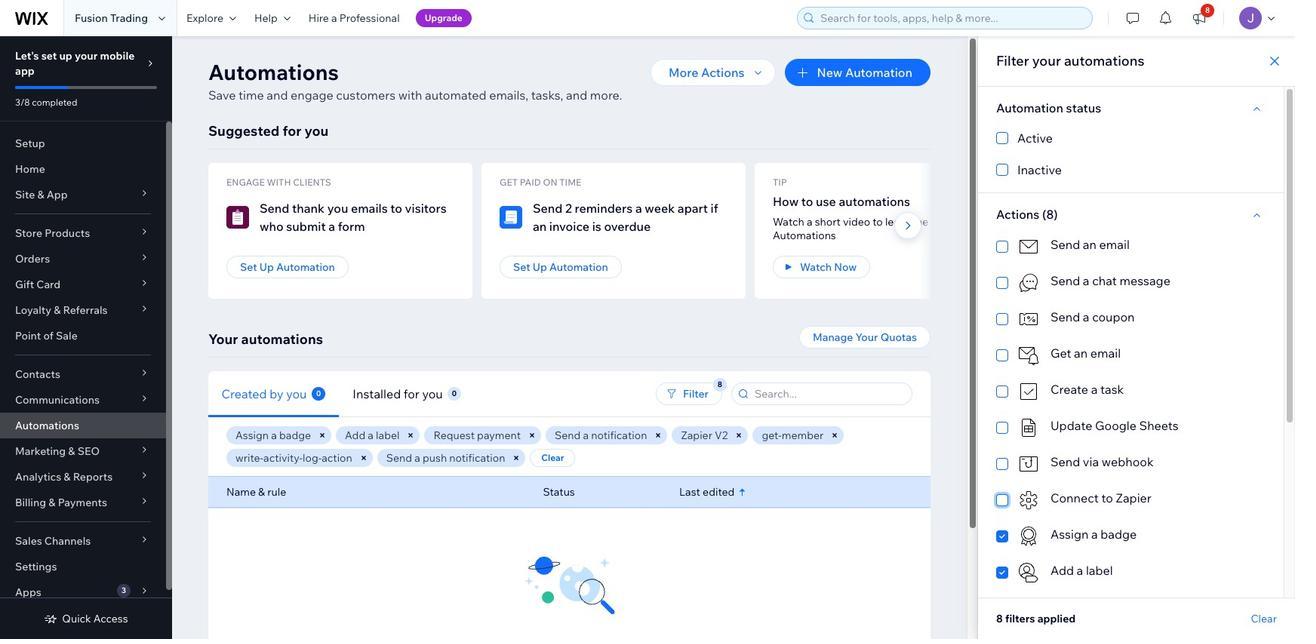 Task type: locate. For each thing, give the bounding box(es) containing it.
clear
[[542, 452, 565, 464], [1252, 612, 1278, 626]]

set up automation down the who
[[240, 261, 335, 274]]

assign down connect
[[1051, 527, 1089, 542]]

1 vertical spatial add a label
[[1051, 563, 1114, 578]]

1 set up automation from the left
[[240, 261, 335, 274]]

1 vertical spatial clear button
[[1252, 612, 1278, 626]]

reminders
[[575, 201, 633, 216]]

an inside checkbox
[[1084, 237, 1097, 252]]

2 set from the left
[[514, 261, 531, 274]]

badge inside checkbox
[[1101, 527, 1138, 542]]

1 horizontal spatial 0
[[452, 389, 457, 398]]

1 vertical spatial clear
[[1252, 612, 1278, 626]]

0 horizontal spatial label
[[376, 429, 400, 443]]

point of sale
[[15, 329, 78, 343]]

an inside checkbox
[[1075, 346, 1088, 361]]

contacts
[[15, 368, 60, 381]]

2 0 from the left
[[452, 389, 457, 398]]

1 set from the left
[[240, 261, 257, 274]]

1 set up automation button from the left
[[227, 256, 349, 279]]

zapier inside option
[[1116, 491, 1152, 506]]

send left via
[[1051, 455, 1081, 470]]

assign a badge down connect to zapier
[[1051, 527, 1138, 542]]

set for send thank you emails to visitors who submit a form
[[240, 261, 257, 274]]

1 vertical spatial 8
[[997, 612, 1003, 626]]

set up automation button for submit
[[227, 256, 349, 279]]

0 vertical spatial clear button
[[530, 449, 576, 467]]

home link
[[0, 156, 166, 182]]

assign a badge inside assign a badge checkbox
[[1051, 527, 1138, 542]]

automation up active
[[997, 100, 1064, 116]]

is
[[593, 219, 602, 234]]

1 vertical spatial zapier
[[1116, 491, 1152, 506]]

1 vertical spatial for
[[404, 386, 420, 401]]

send for send a notification
[[555, 429, 581, 443]]

0 horizontal spatial set
[[240, 261, 257, 274]]

help button
[[245, 0, 300, 36]]

your inside button
[[856, 331, 879, 344]]

notification
[[592, 429, 647, 443], [450, 452, 506, 465]]

engage with clients
[[227, 177, 331, 188]]

of left wix
[[965, 215, 975, 229]]

your up created
[[208, 331, 238, 348]]

3 category image from the top
[[1018, 344, 1041, 367]]

an right get
[[1075, 346, 1088, 361]]

filter up automation status
[[997, 52, 1030, 69]]

& right loyalty
[[54, 304, 61, 317]]

created
[[222, 386, 267, 401]]

2 vertical spatial automations
[[241, 331, 323, 348]]

for for suggested
[[283, 122, 302, 140]]

send left 2 in the top left of the page
[[533, 201, 563, 216]]

assign a badge up the 'activity-' on the bottom of page
[[236, 429, 311, 443]]

automations up time
[[208, 59, 339, 85]]

automations inside automations save time and engage customers with automated emails, tasks, and more.
[[208, 59, 339, 85]]

send inside send 2 reminders a week apart if an invoice is overdue
[[533, 201, 563, 216]]

time
[[239, 88, 264, 103]]

request payment
[[434, 429, 521, 443]]

actions right more
[[702, 65, 745, 80]]

2 vertical spatial an
[[1075, 346, 1088, 361]]

1 horizontal spatial of
[[965, 215, 975, 229]]

automations up video
[[839, 194, 911, 209]]

0 vertical spatial actions
[[702, 65, 745, 80]]

0 vertical spatial badge
[[279, 429, 311, 443]]

marketing
[[15, 445, 66, 458]]

0 vertical spatial an
[[533, 219, 547, 234]]

send via webhook
[[1051, 455, 1154, 470]]

write-activity-log-action
[[236, 452, 352, 465]]

1 horizontal spatial automations
[[839, 194, 911, 209]]

1 vertical spatial automations
[[839, 194, 911, 209]]

0 right by
[[316, 389, 321, 398]]

new automation
[[817, 65, 913, 80]]

1 horizontal spatial clear
[[1252, 612, 1278, 626]]

zapier left v2
[[681, 429, 713, 443]]

badge down connect to zapier option
[[1101, 527, 1138, 542]]

1 vertical spatial badge
[[1101, 527, 1138, 542]]

category image down actions (8)
[[1018, 236, 1041, 258]]

set up automation button down the who
[[227, 256, 349, 279]]

1 horizontal spatial up
[[533, 261, 547, 274]]

1 vertical spatial filter
[[683, 387, 709, 401]]

clear inside button
[[542, 452, 565, 464]]

analytics & reports button
[[0, 464, 166, 490]]

add a label up applied
[[1051, 563, 1114, 578]]

1 horizontal spatial set
[[514, 261, 531, 274]]

manage your quotas button
[[800, 326, 931, 349]]

0 horizontal spatial your
[[75, 49, 98, 63]]

2 horizontal spatial automations
[[773, 229, 837, 242]]

0 horizontal spatial of
[[43, 329, 54, 343]]

& for marketing
[[68, 445, 75, 458]]

0 horizontal spatial up
[[260, 261, 274, 274]]

0 vertical spatial assign
[[236, 429, 269, 443]]

category image left the who
[[227, 206, 249, 229]]

of inside "link"
[[43, 329, 54, 343]]

0 horizontal spatial for
[[283, 122, 302, 140]]

up for send thank you emails to visitors who submit a form
[[260, 261, 274, 274]]

0 vertical spatial automations
[[1065, 52, 1145, 69]]

send inside send thank you emails to visitors who submit a form
[[260, 201, 290, 216]]

1 vertical spatial add
[[1051, 563, 1075, 578]]

send a coupon
[[1051, 310, 1135, 325]]

list
[[208, 163, 1293, 299]]

0 vertical spatial of
[[965, 215, 975, 229]]

upgrade
[[425, 12, 463, 23]]

inactive
[[1018, 162, 1062, 177]]

Get an email checkbox
[[997, 344, 1266, 367]]

0 vertical spatial for
[[283, 122, 302, 140]]

Add a label checkbox
[[997, 562, 1266, 585]]

1 horizontal spatial set up automation button
[[500, 256, 622, 279]]

learn
[[886, 215, 910, 229]]

automations
[[208, 59, 339, 85], [773, 229, 837, 242], [15, 419, 79, 433]]

visitors
[[405, 201, 447, 216]]

1 horizontal spatial badge
[[1101, 527, 1138, 542]]

0 horizontal spatial zapier
[[681, 429, 713, 443]]

send inside checkbox
[[1051, 455, 1081, 470]]

send for send a chat message
[[1051, 273, 1081, 288]]

to right connect
[[1102, 491, 1114, 506]]

0 horizontal spatial assign a badge
[[236, 429, 311, 443]]

automations inside tip how to use automations watch a short video to learn the basics of wix automations
[[839, 194, 911, 209]]

0 vertical spatial add
[[345, 429, 366, 443]]

gift
[[15, 278, 34, 291]]

you down engage
[[305, 122, 329, 140]]

name
[[227, 486, 256, 499]]

1 vertical spatial assign
[[1051, 527, 1089, 542]]

category image
[[227, 206, 249, 229], [500, 206, 523, 229], [1018, 236, 1041, 258]]

help
[[254, 11, 278, 25]]

1 horizontal spatial add
[[1051, 563, 1075, 578]]

8 for 8
[[1206, 5, 1211, 15]]

0 vertical spatial notification
[[592, 429, 647, 443]]

0 up request
[[452, 389, 457, 398]]

set up automation for an
[[514, 261, 609, 274]]

and
[[267, 88, 288, 103], [566, 88, 588, 103]]

category image
[[1018, 272, 1041, 295], [1018, 308, 1041, 331], [1018, 344, 1041, 367], [1018, 381, 1041, 403], [1018, 417, 1041, 440], [1018, 453, 1041, 476], [1018, 489, 1041, 512], [1018, 526, 1041, 548], [1018, 562, 1041, 585]]

add a label up the action
[[345, 429, 400, 443]]

0 horizontal spatial add
[[345, 429, 366, 443]]

send
[[260, 201, 290, 216], [533, 201, 563, 216], [1051, 237, 1081, 252], [1051, 273, 1081, 288], [1051, 310, 1081, 325], [555, 429, 581, 443], [386, 452, 412, 465], [1051, 455, 1081, 470]]

1 horizontal spatial filter
[[997, 52, 1030, 69]]

and left 'more.'
[[566, 88, 588, 103]]

& right billing
[[49, 496, 56, 510]]

1 horizontal spatial clear button
[[1252, 612, 1278, 626]]

0 vertical spatial watch
[[773, 215, 805, 229]]

your up automation status
[[1033, 52, 1062, 69]]

1 vertical spatial label
[[1087, 563, 1114, 578]]

& left seo
[[68, 445, 75, 458]]

1 vertical spatial of
[[43, 329, 54, 343]]

setup link
[[0, 131, 166, 156]]

to inside option
[[1102, 491, 1114, 506]]

send a notification
[[555, 429, 647, 443]]

1 horizontal spatial assign a badge
[[1051, 527, 1138, 542]]

your automations
[[208, 331, 323, 348]]

status
[[543, 486, 575, 499]]

your left quotas in the right of the page
[[856, 331, 879, 344]]

analytics & reports
[[15, 470, 113, 484]]

1 horizontal spatial add a label
[[1051, 563, 1114, 578]]

6 category image from the top
[[1018, 453, 1041, 476]]

access
[[93, 612, 128, 626]]

filter up zapier v2
[[683, 387, 709, 401]]

category image for get an email
[[1018, 344, 1041, 367]]

set up automation button down invoice
[[500, 256, 622, 279]]

add up the action
[[345, 429, 366, 443]]

send a chat message
[[1051, 273, 1171, 288]]

zapier down send via webhook checkbox
[[1116, 491, 1152, 506]]

1 horizontal spatial zapier
[[1116, 491, 1152, 506]]

1 horizontal spatial your
[[1033, 52, 1062, 69]]

email for send an email
[[1100, 237, 1130, 252]]

8 inside button
[[1206, 5, 1211, 15]]

0 horizontal spatial your
[[208, 331, 238, 348]]

status
[[1067, 100, 1102, 116]]

sidebar element
[[0, 36, 172, 640]]

email up send a chat message
[[1100, 237, 1130, 252]]

quick
[[62, 612, 91, 626]]

actions left (8)
[[997, 207, 1040, 222]]

1 horizontal spatial set up automation
[[514, 261, 609, 274]]

submit
[[286, 219, 326, 234]]

Inactive checkbox
[[997, 161, 1266, 179]]

send for send via webhook
[[1051, 455, 1081, 470]]

you up request
[[422, 386, 443, 401]]

1 category image from the top
[[1018, 272, 1041, 295]]

let's
[[15, 49, 39, 63]]

label down installed for you at the bottom left
[[376, 429, 400, 443]]

add a label inside option
[[1051, 563, 1114, 578]]

for right installed
[[404, 386, 420, 401]]

& for analytics
[[64, 470, 71, 484]]

0 horizontal spatial category image
[[227, 206, 249, 229]]

send left chat
[[1051, 273, 1081, 288]]

set for send 2 reminders a week apart if an invoice is overdue
[[514, 261, 531, 274]]

sales channels button
[[0, 529, 166, 554]]

0 horizontal spatial set up automation button
[[227, 256, 349, 279]]

send up the status
[[555, 429, 581, 443]]

category image down 'get'
[[500, 206, 523, 229]]

1 vertical spatial email
[[1091, 346, 1122, 361]]

actions inside dropdown button
[[702, 65, 745, 80]]

& for site
[[37, 188, 44, 202]]

you right by
[[287, 386, 307, 401]]

2 set up automation button from the left
[[500, 256, 622, 279]]

2 up from the left
[[533, 261, 547, 274]]

assign inside checkbox
[[1051, 527, 1089, 542]]

0 vertical spatial filter
[[997, 52, 1030, 69]]

a inside checkbox
[[1092, 527, 1099, 542]]

automation right new
[[846, 65, 913, 80]]

send up get
[[1051, 310, 1081, 325]]

2 set up automation from the left
[[514, 261, 609, 274]]

& left the rule
[[258, 486, 265, 499]]

2 category image from the top
[[1018, 308, 1041, 331]]

tasks,
[[531, 88, 564, 103]]

an inside send 2 reminders a week apart if an invoice is overdue
[[533, 219, 547, 234]]

rule
[[268, 486, 286, 499]]

send up the who
[[260, 201, 290, 216]]

assign up "write-"
[[236, 429, 269, 443]]

0 vertical spatial zapier
[[681, 429, 713, 443]]

send for send 2 reminders a week apart if an invoice is overdue
[[533, 201, 563, 216]]

8 filters applied
[[997, 612, 1076, 626]]

to
[[802, 194, 814, 209], [391, 201, 403, 216], [873, 215, 883, 229], [1102, 491, 1114, 506]]

9 category image from the top
[[1018, 562, 1041, 585]]

0 horizontal spatial automations
[[241, 331, 323, 348]]

automation down submit
[[276, 261, 335, 274]]

0 horizontal spatial badge
[[279, 429, 311, 443]]

0 horizontal spatial 8
[[997, 612, 1003, 626]]

1 horizontal spatial 8
[[1206, 5, 1211, 15]]

webhook
[[1102, 455, 1154, 470]]

0 horizontal spatial notification
[[450, 452, 506, 465]]

get-
[[762, 429, 782, 443]]

category image for assign a badge
[[1018, 526, 1041, 548]]

send left push
[[386, 452, 412, 465]]

more.
[[590, 88, 623, 103]]

watch inside watch now button
[[800, 261, 832, 274]]

via
[[1084, 455, 1100, 470]]

set
[[240, 261, 257, 274], [514, 261, 531, 274]]

of left sale
[[43, 329, 54, 343]]

0 horizontal spatial clear
[[542, 452, 565, 464]]

update
[[1051, 418, 1093, 433]]

0 horizontal spatial 0
[[316, 389, 321, 398]]

products
[[45, 227, 90, 240]]

category image for add a label
[[1018, 562, 1041, 585]]

with
[[398, 88, 422, 103]]

0 horizontal spatial actions
[[702, 65, 745, 80]]

let's set up your mobile app
[[15, 49, 135, 78]]

Send via webhook checkbox
[[997, 453, 1266, 476]]

billing & payments button
[[0, 490, 166, 516]]

automations up marketing
[[15, 419, 79, 433]]

an up chat
[[1084, 237, 1097, 252]]

1 0 from the left
[[316, 389, 321, 398]]

suggested
[[208, 122, 280, 140]]

category image for send an email
[[1018, 236, 1041, 258]]

now
[[835, 261, 857, 274]]

video
[[843, 215, 871, 229]]

8 category image from the top
[[1018, 526, 1041, 548]]

more
[[669, 65, 699, 80]]

5 category image from the top
[[1018, 417, 1041, 440]]

you
[[305, 122, 329, 140], [327, 201, 348, 216], [287, 386, 307, 401], [422, 386, 443, 401]]

0 vertical spatial clear
[[542, 452, 565, 464]]

1 and from the left
[[267, 88, 288, 103]]

send down (8)
[[1051, 237, 1081, 252]]

email up task
[[1091, 346, 1122, 361]]

& left reports
[[64, 470, 71, 484]]

0 for installed for you
[[452, 389, 457, 398]]

to left use
[[802, 194, 814, 209]]

1 up from the left
[[260, 261, 274, 274]]

actions
[[702, 65, 745, 80], [997, 207, 1040, 222]]

watch left now
[[800, 261, 832, 274]]

mobile
[[100, 49, 135, 63]]

automations up status
[[1065, 52, 1145, 69]]

2 vertical spatial automations
[[15, 419, 79, 433]]

and right time
[[267, 88, 288, 103]]

0 vertical spatial 8
[[1206, 5, 1211, 15]]

you for send
[[327, 201, 348, 216]]

email inside checkbox
[[1091, 346, 1122, 361]]

1 horizontal spatial for
[[404, 386, 420, 401]]

get
[[1051, 346, 1072, 361]]

2 your from the left
[[856, 331, 879, 344]]

add
[[345, 429, 366, 443], [1051, 563, 1075, 578]]

1 horizontal spatial and
[[566, 88, 588, 103]]

1 horizontal spatial your
[[856, 331, 879, 344]]

label down assign a badge checkbox
[[1087, 563, 1114, 578]]

your right the up
[[75, 49, 98, 63]]

0 horizontal spatial clear button
[[530, 449, 576, 467]]

watch inside tip how to use automations watch a short video to learn the basics of wix automations
[[773, 215, 805, 229]]

send for send a push notification
[[386, 452, 412, 465]]

automation
[[846, 65, 913, 80], [997, 100, 1064, 116], [276, 261, 335, 274], [550, 261, 609, 274]]

1 horizontal spatial actions
[[997, 207, 1040, 222]]

badge up the write-activity-log-action
[[279, 429, 311, 443]]

assign
[[236, 429, 269, 443], [1051, 527, 1089, 542]]

sales
[[15, 535, 42, 548]]

0 horizontal spatial set up automation
[[240, 261, 335, 274]]

4 category image from the top
[[1018, 381, 1041, 403]]

set up automation
[[240, 261, 335, 274], [514, 261, 609, 274]]

automations up by
[[241, 331, 323, 348]]

0 vertical spatial add a label
[[345, 429, 400, 443]]

you inside send thank you emails to visitors who submit a form
[[327, 201, 348, 216]]

automations inside "automations" 'link'
[[15, 419, 79, 433]]

1 vertical spatial an
[[1084, 237, 1097, 252]]

0 vertical spatial email
[[1100, 237, 1130, 252]]

0 horizontal spatial automations
[[15, 419, 79, 433]]

for down engage
[[283, 122, 302, 140]]

a inside tip how to use automations watch a short video to learn the basics of wix automations
[[807, 215, 813, 229]]

2 horizontal spatial automations
[[1065, 52, 1145, 69]]

1 horizontal spatial label
[[1087, 563, 1114, 578]]

send inside checkbox
[[1051, 237, 1081, 252]]

point of sale link
[[0, 323, 166, 349]]

1 horizontal spatial category image
[[500, 206, 523, 229]]

0 for created by you
[[316, 389, 321, 398]]

get paid on time
[[500, 177, 582, 188]]

1 vertical spatial notification
[[450, 452, 506, 465]]

connect
[[1051, 491, 1099, 506]]

an left invoice
[[533, 219, 547, 234]]

orders
[[15, 252, 50, 266]]

tab list
[[208, 371, 576, 417]]

& inside dropdown button
[[49, 496, 56, 510]]

up for send 2 reminders a week apart if an invoice is overdue
[[533, 261, 547, 274]]

add up applied
[[1051, 563, 1075, 578]]

save
[[208, 88, 236, 103]]

you up form on the left top of the page
[[327, 201, 348, 216]]

automated
[[425, 88, 487, 103]]

create
[[1051, 382, 1089, 397]]

automations up watch now button
[[773, 229, 837, 242]]

0 vertical spatial automations
[[208, 59, 339, 85]]

0 horizontal spatial and
[[267, 88, 288, 103]]

set up automation down invoice
[[514, 261, 609, 274]]

label inside option
[[1087, 563, 1114, 578]]

0 horizontal spatial filter
[[683, 387, 709, 401]]

1 horizontal spatial assign
[[1051, 527, 1089, 542]]

paid
[[520, 177, 541, 188]]

email inside checkbox
[[1100, 237, 1130, 252]]

2 horizontal spatial category image
[[1018, 236, 1041, 258]]

1 vertical spatial watch
[[800, 261, 832, 274]]

a
[[332, 11, 337, 25], [636, 201, 642, 216], [807, 215, 813, 229], [329, 219, 335, 234], [1084, 273, 1090, 288], [1084, 310, 1090, 325], [1092, 382, 1098, 397], [271, 429, 277, 443], [368, 429, 374, 443], [583, 429, 589, 443], [415, 452, 421, 465], [1092, 527, 1099, 542], [1077, 563, 1084, 578]]

watch down "how"
[[773, 215, 805, 229]]

apart
[[678, 201, 708, 216]]

filter inside button
[[683, 387, 709, 401]]

1 vertical spatial automations
[[773, 229, 837, 242]]

1 vertical spatial assign a badge
[[1051, 527, 1138, 542]]

category image for update google sheets
[[1018, 417, 1041, 440]]

assign a badge
[[236, 429, 311, 443], [1051, 527, 1138, 542]]

1 horizontal spatial automations
[[208, 59, 339, 85]]

& right site
[[37, 188, 44, 202]]

to right emails
[[391, 201, 403, 216]]

get
[[500, 177, 518, 188]]

0 horizontal spatial assign
[[236, 429, 269, 443]]

7 category image from the top
[[1018, 489, 1041, 512]]



Task type: describe. For each thing, give the bounding box(es) containing it.
category image for send a coupon
[[1018, 308, 1041, 331]]

created by you
[[222, 386, 307, 401]]

who
[[260, 219, 284, 234]]

overdue
[[604, 219, 651, 234]]

thank
[[292, 201, 325, 216]]

active
[[1018, 131, 1053, 146]]

8 for 8 filters applied
[[997, 612, 1003, 626]]

settings link
[[0, 554, 166, 580]]

& for name
[[258, 486, 265, 499]]

task
[[1101, 382, 1125, 397]]

add inside option
[[1051, 563, 1075, 578]]

category image for create a task
[[1018, 381, 1041, 403]]

reports
[[73, 470, 113, 484]]

wix
[[977, 215, 996, 229]]

0 horizontal spatial add a label
[[345, 429, 400, 443]]

tab list containing created by you
[[208, 371, 576, 417]]

loyalty
[[15, 304, 51, 317]]

gift card
[[15, 278, 61, 291]]

automations save time and engage customers with automated emails, tasks, and more.
[[208, 59, 623, 103]]

installed
[[353, 386, 401, 401]]

explore
[[187, 11, 224, 25]]

send for send a coupon
[[1051, 310, 1081, 325]]

list containing how to use automations
[[208, 163, 1293, 299]]

on
[[543, 177, 558, 188]]

professional
[[340, 11, 400, 25]]

send thank you emails to visitors who submit a form
[[260, 201, 447, 234]]

Active checkbox
[[997, 129, 1266, 147]]

automations link
[[0, 413, 166, 439]]

3/8 completed
[[15, 97, 77, 108]]

automation down invoice
[[550, 261, 609, 274]]

Update Google Sheets checkbox
[[997, 417, 1266, 440]]

action
[[322, 452, 352, 465]]

filter button
[[656, 383, 723, 406]]

member
[[782, 429, 824, 443]]

email for get an email
[[1091, 346, 1122, 361]]

automation inside button
[[846, 65, 913, 80]]

loyalty & referrals button
[[0, 298, 166, 323]]

send for send thank you emails to visitors who submit a form
[[260, 201, 290, 216]]

8 button
[[1183, 0, 1217, 36]]

& for billing
[[49, 496, 56, 510]]

orders button
[[0, 246, 166, 272]]

category image for send thank you emails to visitors who submit a form
[[227, 206, 249, 229]]

1 horizontal spatial notification
[[592, 429, 647, 443]]

Search... field
[[751, 384, 908, 405]]

1 vertical spatial actions
[[997, 207, 1040, 222]]

category image for send a chat message
[[1018, 272, 1041, 295]]

0 vertical spatial assign a badge
[[236, 429, 311, 443]]

send for send an email
[[1051, 237, 1081, 252]]

card
[[36, 278, 61, 291]]

week
[[645, 201, 675, 216]]

clear for topmost the clear button
[[542, 452, 565, 464]]

you for installed
[[422, 386, 443, 401]]

2
[[566, 201, 572, 216]]

message
[[1120, 273, 1171, 288]]

basics
[[931, 215, 963, 229]]

clear for rightmost the clear button
[[1252, 612, 1278, 626]]

with
[[267, 177, 291, 188]]

last
[[680, 486, 701, 499]]

category image for connect to zapier
[[1018, 489, 1041, 512]]

watch now button
[[773, 256, 871, 279]]

an for get
[[1075, 346, 1088, 361]]

1 your from the left
[[208, 331, 238, 348]]

setup
[[15, 137, 45, 150]]

for for installed
[[404, 386, 420, 401]]

filter for filter
[[683, 387, 709, 401]]

use
[[816, 194, 837, 209]]

category image for send 2 reminders a week apart if an invoice is overdue
[[500, 206, 523, 229]]

Assign a badge checkbox
[[997, 526, 1266, 548]]

v2
[[715, 429, 728, 443]]

loyalty & referrals
[[15, 304, 108, 317]]

completed
[[32, 97, 77, 108]]

analytics
[[15, 470, 61, 484]]

an for send
[[1084, 237, 1097, 252]]

new
[[817, 65, 843, 80]]

chat
[[1093, 273, 1118, 288]]

filter for filter your automations
[[997, 52, 1030, 69]]

if
[[711, 201, 719, 216]]

automations for automations
[[15, 419, 79, 433]]

0 vertical spatial label
[[376, 429, 400, 443]]

tip how to use automations watch a short video to learn the basics of wix automations
[[773, 177, 996, 242]]

manage your quotas
[[813, 331, 918, 344]]

your inside let's set up your mobile app
[[75, 49, 98, 63]]

engage
[[291, 88, 334, 103]]

hire a professional
[[309, 11, 400, 25]]

a inside send thank you emails to visitors who submit a form
[[329, 219, 335, 234]]

more actions
[[669, 65, 745, 80]]

Create a task checkbox
[[997, 381, 1266, 403]]

the
[[913, 215, 929, 229]]

set up automation button for an
[[500, 256, 622, 279]]

category image for send via webhook
[[1018, 453, 1041, 476]]

Search for tools, apps, help & more... field
[[816, 8, 1088, 29]]

you for created
[[287, 386, 307, 401]]

sheets
[[1140, 418, 1179, 433]]

time
[[560, 177, 582, 188]]

2 and from the left
[[566, 88, 588, 103]]

suggested for you
[[208, 122, 329, 140]]

billing
[[15, 496, 46, 510]]

app
[[15, 64, 35, 78]]

to left learn
[[873, 215, 883, 229]]

site
[[15, 188, 35, 202]]

activity-
[[264, 452, 303, 465]]

store products button
[[0, 221, 166, 246]]

billing & payments
[[15, 496, 107, 510]]

invoice
[[550, 219, 590, 234]]

Connect to Zapier checkbox
[[997, 489, 1266, 512]]

filter your automations
[[997, 52, 1145, 69]]

a inside send 2 reminders a week apart if an invoice is overdue
[[636, 201, 642, 216]]

& for loyalty
[[54, 304, 61, 317]]

up
[[59, 49, 72, 63]]

sale
[[56, 329, 78, 343]]

of inside tip how to use automations watch a short video to learn the basics of wix automations
[[965, 215, 975, 229]]

Send a chat message checkbox
[[997, 272, 1266, 295]]

upgrade button
[[416, 9, 472, 27]]

Send an email checkbox
[[997, 236, 1266, 258]]

get an email
[[1051, 346, 1122, 361]]

installed for you
[[353, 386, 443, 401]]

marketing & seo
[[15, 445, 100, 458]]

applied
[[1038, 612, 1076, 626]]

get-member
[[762, 429, 824, 443]]

you for suggested
[[305, 122, 329, 140]]

send a push notification
[[386, 452, 506, 465]]

payments
[[58, 496, 107, 510]]

trading
[[110, 11, 148, 25]]

manage
[[813, 331, 854, 344]]

automations for automations save time and engage customers with automated emails, tasks, and more.
[[208, 59, 339, 85]]

connect to zapier
[[1051, 491, 1152, 506]]

automations inside tip how to use automations watch a short video to learn the basics of wix automations
[[773, 229, 837, 242]]

store
[[15, 227, 42, 240]]

set up automation for submit
[[240, 261, 335, 274]]

Send a coupon checkbox
[[997, 308, 1266, 331]]

customers
[[336, 88, 396, 103]]

to inside send thank you emails to visitors who submit a form
[[391, 201, 403, 216]]



Task type: vqa. For each thing, say whether or not it's contained in the screenshot.
'SET UP AUTOMATION' button associated with an
yes



